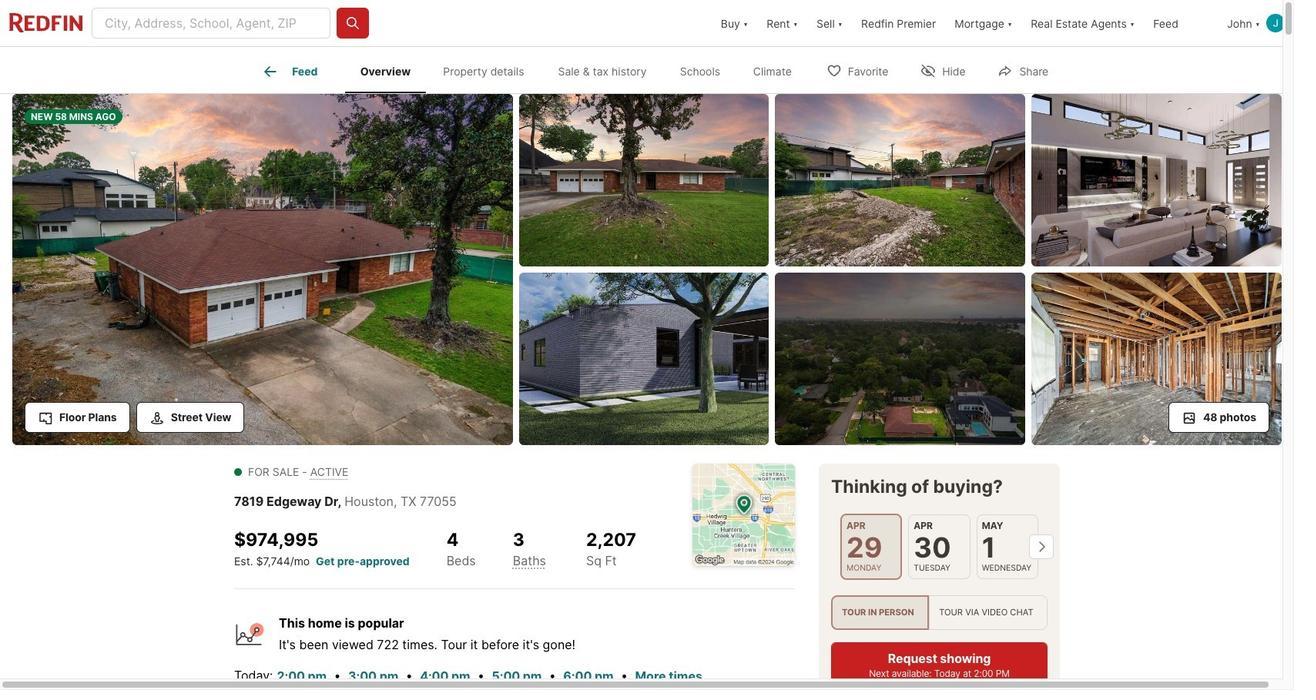 Task type: vqa. For each thing, say whether or not it's contained in the screenshot.
'USER PHOTO' at the right
yes



Task type: locate. For each thing, give the bounding box(es) containing it.
next image
[[1029, 535, 1054, 559]]

7819 edgeway dr, houston, tx 77055 image
[[12, 94, 513, 445], [519, 94, 769, 267], [775, 94, 1025, 267], [1032, 94, 1282, 267], [519, 273, 769, 445], [775, 273, 1025, 445], [1032, 273, 1282, 445]]

None button
[[840, 514, 902, 580], [908, 514, 970, 579], [977, 514, 1038, 579], [840, 514, 902, 580], [908, 514, 970, 579], [977, 514, 1038, 579]]

list box
[[831, 596, 1048, 630]]

City, Address, School, Agent, ZIP search field
[[92, 8, 330, 39]]

user photo image
[[1266, 14, 1285, 32]]

tab list
[[234, 47, 821, 93]]



Task type: describe. For each thing, give the bounding box(es) containing it.
map entry image
[[693, 464, 795, 566]]

submit search image
[[345, 15, 361, 31]]



